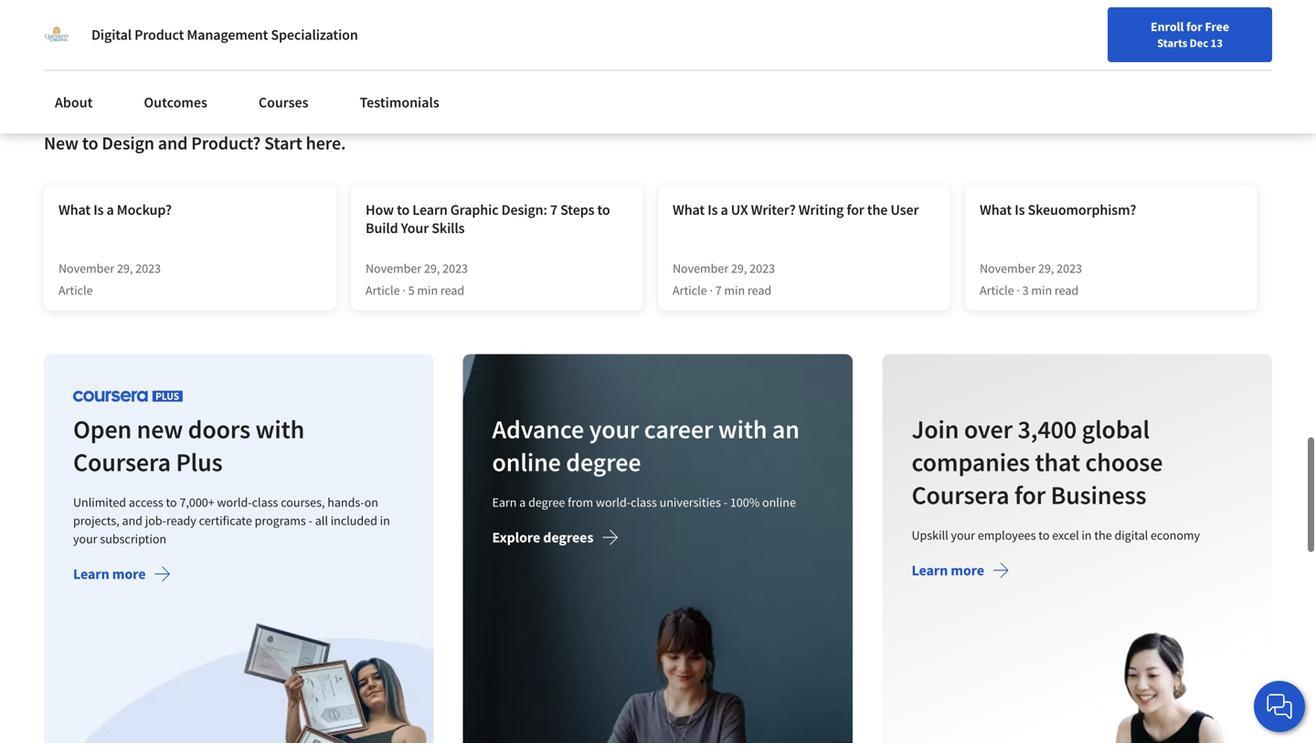 Task type: vqa. For each thing, say whether or not it's contained in the screenshot.
November in November 29, 2023 Article · 5 min read
yes



Task type: locate. For each thing, give the bounding box(es) containing it.
1 vertical spatial and
[[122, 512, 143, 529]]

to up ready
[[166, 494, 177, 510]]

read inside november 29, 2023 article · 7 min read
[[748, 282, 772, 298]]

read right 5
[[440, 282, 464, 298]]

3 november from the left
[[673, 260, 729, 276]]

- left the '100%'
[[724, 494, 728, 510]]

with
[[255, 413, 304, 445], [718, 413, 767, 445]]

article
[[58, 282, 93, 298], [366, 282, 400, 298], [673, 282, 707, 298], [980, 282, 1014, 298]]

min inside november 29, 2023 article · 5 min read
[[417, 282, 438, 298]]

1 2023 from the left
[[135, 260, 161, 276]]

1 horizontal spatial learn more link
[[911, 561, 1010, 583]]

2 article from the left
[[366, 282, 400, 298]]

0 horizontal spatial the
[[867, 201, 888, 219]]

2 is from the left
[[708, 201, 718, 219]]

2023 inside november 29, 2023 article · 5 min read
[[442, 260, 468, 276]]

0 horizontal spatial online
[[492, 446, 561, 478]]

3 article from the left
[[673, 282, 707, 298]]

3 read from the left
[[1055, 282, 1079, 298]]

· inside november 29, 2023 article · 5 min read
[[402, 282, 406, 298]]

0 horizontal spatial 7
[[550, 201, 557, 219]]

in
[[380, 512, 390, 529], [1081, 527, 1092, 543]]

1 horizontal spatial what
[[673, 201, 705, 219]]

more for the rightmost learn more link
[[951, 561, 984, 579]]

3
[[1022, 282, 1029, 298]]

plus
[[176, 446, 223, 478]]

read
[[440, 282, 464, 298], [748, 282, 772, 298], [1055, 282, 1079, 298]]

0 horizontal spatial coursera
[[73, 446, 171, 478]]

online down advance
[[492, 446, 561, 478]]

join
[[911, 413, 959, 445]]

2 vertical spatial for
[[1014, 479, 1045, 511]]

1 horizontal spatial ·
[[710, 282, 713, 298]]

2 29, from the left
[[424, 260, 440, 276]]

0 horizontal spatial in
[[380, 512, 390, 529]]

3 · from the left
[[1017, 282, 1020, 298]]

coursera inside open new doors with coursera plus
[[73, 446, 171, 478]]

2 world- from the left
[[596, 494, 631, 510]]

coursera inside the join over 3,400 global companies that choose coursera for business
[[911, 479, 1009, 511]]

1 horizontal spatial world-
[[596, 494, 631, 510]]

world- for 7,000+
[[217, 494, 252, 510]]

to
[[82, 132, 98, 154], [397, 201, 410, 219], [597, 201, 610, 219], [166, 494, 177, 510], [1038, 527, 1049, 543]]

1 what from the left
[[58, 201, 91, 219]]

7 for ·
[[715, 282, 722, 298]]

the left user
[[867, 201, 888, 219]]

world- up certificate
[[217, 494, 252, 510]]

7 inside november 29, 2023 article · 7 min read
[[715, 282, 722, 298]]

read for ux
[[748, 282, 772, 298]]

what
[[58, 201, 91, 219], [673, 201, 705, 219], [980, 201, 1012, 219]]

29, inside november 29, 2023 article · 7 min read
[[731, 260, 747, 276]]

2 class from the left
[[631, 494, 657, 510]]

online
[[492, 446, 561, 478], [762, 494, 796, 510]]

for right writing
[[847, 201, 864, 219]]

0 horizontal spatial class
[[252, 494, 278, 510]]

what left ux
[[673, 201, 705, 219]]

courses
[[259, 93, 309, 112]]

0 horizontal spatial with
[[255, 413, 304, 445]]

and
[[158, 132, 188, 154], [122, 512, 143, 529]]

0 horizontal spatial ·
[[402, 282, 406, 298]]

class for courses,
[[252, 494, 278, 510]]

2 horizontal spatial your
[[951, 527, 975, 543]]

with left an
[[718, 413, 767, 445]]

0 vertical spatial online
[[492, 446, 561, 478]]

and up subscription
[[122, 512, 143, 529]]

learn more
[[911, 561, 984, 579], [73, 565, 146, 583]]

min down ux
[[724, 282, 745, 298]]

a
[[106, 201, 114, 219], [721, 201, 728, 219], [519, 494, 526, 510]]

universities
[[660, 494, 721, 510]]

world-
[[217, 494, 252, 510], [596, 494, 631, 510]]

2023
[[135, 260, 161, 276], [442, 260, 468, 276], [750, 260, 775, 276], [1057, 260, 1082, 276]]

0 vertical spatial degree
[[566, 446, 641, 478]]

1 horizontal spatial a
[[519, 494, 526, 510]]

2 · from the left
[[710, 282, 713, 298]]

your
[[589, 413, 639, 445], [951, 527, 975, 543], [73, 530, 97, 547]]

explore
[[492, 528, 540, 546]]

2023 inside november 29, 2023 article · 7 min read
[[750, 260, 775, 276]]

13
[[1211, 36, 1223, 50]]

1 horizontal spatial 7
[[715, 282, 722, 298]]

-
[[724, 494, 728, 510], [309, 512, 313, 529]]

1 vertical spatial 7
[[715, 282, 722, 298]]

for down that
[[1014, 479, 1045, 511]]

4 29, from the left
[[1038, 260, 1054, 276]]

1 vertical spatial -
[[309, 512, 313, 529]]

3 what from the left
[[980, 201, 1012, 219]]

1 29, from the left
[[117, 260, 133, 276]]

the left digital
[[1094, 527, 1112, 543]]

2 horizontal spatial a
[[721, 201, 728, 219]]

· for ux
[[710, 282, 713, 298]]

november inside november 29, 2023 article · 3 min read
[[980, 260, 1036, 276]]

1 read from the left
[[440, 282, 464, 298]]

with inside advance your career with an online degree
[[718, 413, 767, 445]]

·
[[402, 282, 406, 298], [710, 282, 713, 298], [1017, 282, 1020, 298]]

november inside november 29, 2023 article · 5 min read
[[366, 260, 421, 276]]

1 horizontal spatial online
[[762, 494, 796, 510]]

learn down projects,
[[73, 565, 109, 583]]

2 horizontal spatial is
[[1015, 201, 1025, 219]]

learn more link down subscription
[[73, 565, 171, 587]]

29, down the what is a mockup?
[[117, 260, 133, 276]]

chat with us image
[[1265, 692, 1294, 721]]

class up 'programs'
[[252, 494, 278, 510]]

2 with from the left
[[718, 413, 767, 445]]

0 vertical spatial the
[[867, 201, 888, 219]]

is
[[93, 201, 104, 219], [708, 201, 718, 219], [1015, 201, 1025, 219]]

min right 5
[[417, 282, 438, 298]]

2023 down mockup?
[[135, 260, 161, 276]]

enroll for free starts dec 13
[[1151, 18, 1229, 50]]

november for how to learn graphic design: 7 steps to build your skills
[[366, 260, 421, 276]]

1 horizontal spatial read
[[748, 282, 772, 298]]

more down subscription
[[112, 565, 146, 583]]

learn more link down upskill
[[911, 561, 1010, 583]]

menu item
[[967, 18, 1084, 78]]

None search field
[[260, 11, 562, 48]]

open
[[73, 413, 132, 445]]

2 horizontal spatial min
[[1031, 282, 1052, 298]]

coursera
[[73, 446, 171, 478], [911, 479, 1009, 511]]

1 november from the left
[[58, 260, 114, 276]]

degree left from
[[529, 494, 565, 510]]

3,400
[[1017, 413, 1077, 445]]

class left universities
[[631, 494, 657, 510]]

1 horizontal spatial learn
[[412, 201, 448, 219]]

doors
[[188, 413, 250, 445]]

2 november from the left
[[366, 260, 421, 276]]

skills
[[432, 219, 465, 237]]

november inside november 29, 2023 article
[[58, 260, 114, 276]]

1 with from the left
[[255, 413, 304, 445]]

0 vertical spatial -
[[724, 494, 728, 510]]

3 29, from the left
[[731, 260, 747, 276]]

november inside november 29, 2023 article · 7 min read
[[673, 260, 729, 276]]

read inside november 29, 2023 article · 5 min read
[[440, 282, 464, 298]]

0 horizontal spatial what
[[58, 201, 91, 219]]

0 horizontal spatial more
[[112, 565, 146, 583]]

a right earn
[[519, 494, 526, 510]]

2 horizontal spatial ·
[[1017, 282, 1020, 298]]

upskill your employees to excel in the digital economy
[[911, 527, 1200, 543]]

1 is from the left
[[93, 201, 104, 219]]

hands-
[[327, 494, 364, 510]]

0 horizontal spatial and
[[122, 512, 143, 529]]

2023 down skills
[[442, 260, 468, 276]]

2 min from the left
[[724, 282, 745, 298]]

0 horizontal spatial read
[[440, 282, 464, 298]]

1 class from the left
[[252, 494, 278, 510]]

november 29, 2023 article · 3 min read
[[980, 260, 1082, 298]]

article inside november 29, 2023 article · 3 min read
[[980, 282, 1014, 298]]

3 is from the left
[[1015, 201, 1025, 219]]

more
[[951, 561, 984, 579], [112, 565, 146, 583]]

29, inside november 29, 2023 article · 5 min read
[[424, 260, 440, 276]]

2023 inside november 29, 2023 article
[[135, 260, 161, 276]]

learn more down subscription
[[73, 565, 146, 583]]

more down employees
[[951, 561, 984, 579]]

5
[[408, 282, 415, 298]]

world- right from
[[596, 494, 631, 510]]

1 vertical spatial degree
[[529, 494, 565, 510]]

learn left graphic
[[412, 201, 448, 219]]

article for what is a ux writer? writing for the user
[[673, 282, 707, 298]]

29, inside november 29, 2023 article
[[117, 260, 133, 276]]

2023 down what is skeuomorphism?
[[1057, 260, 1082, 276]]

over
[[964, 413, 1012, 445]]

build
[[366, 219, 398, 237]]

1 vertical spatial coursera
[[911, 479, 1009, 511]]

0 horizontal spatial min
[[417, 282, 438, 298]]

learn more down upskill
[[911, 561, 984, 579]]

1 horizontal spatial more
[[951, 561, 984, 579]]

article inside november 29, 2023 article · 7 min read
[[673, 282, 707, 298]]

2 2023 from the left
[[442, 260, 468, 276]]

0 horizontal spatial learn
[[73, 565, 109, 583]]

learn down upskill
[[911, 561, 948, 579]]

0 vertical spatial for
[[1186, 18, 1202, 35]]

is left ux
[[708, 201, 718, 219]]

7 inside how to learn graphic design: 7 steps to build your skills
[[550, 201, 557, 219]]

read for graphic
[[440, 282, 464, 298]]

article for what is a mockup?
[[58, 282, 93, 298]]

2 read from the left
[[748, 282, 772, 298]]

for
[[1186, 18, 1202, 35], [847, 201, 864, 219], [1014, 479, 1045, 511]]

2 what from the left
[[673, 201, 705, 219]]

1 horizontal spatial the
[[1094, 527, 1112, 543]]

in right the excel
[[1081, 527, 1092, 543]]

what is a ux writer? writing for the user
[[673, 201, 919, 219]]

article inside november 29, 2023 article · 5 min read
[[366, 282, 400, 298]]

choose
[[1085, 446, 1163, 478]]

read right the 3 in the right of the page
[[1055, 282, 1079, 298]]

learn
[[412, 201, 448, 219], [911, 561, 948, 579], [73, 565, 109, 583]]

1 vertical spatial for
[[847, 201, 864, 219]]

0 horizontal spatial a
[[106, 201, 114, 219]]

learn inside how to learn graphic design: 7 steps to build your skills
[[412, 201, 448, 219]]

1 world- from the left
[[217, 494, 252, 510]]

degree up from
[[566, 446, 641, 478]]

november for what is a ux writer? writing for the user
[[673, 260, 729, 276]]

your left the career
[[589, 413, 639, 445]]

is left mockup?
[[93, 201, 104, 219]]

2 horizontal spatial for
[[1186, 18, 1202, 35]]

article for what is skeuomorphism?
[[980, 282, 1014, 298]]

on
[[364, 494, 378, 510]]

advance your career with an online degree
[[492, 413, 800, 478]]

online inside advance your career with an online degree
[[492, 446, 561, 478]]

november
[[58, 260, 114, 276], [366, 260, 421, 276], [673, 260, 729, 276], [980, 260, 1036, 276]]

3 min from the left
[[1031, 282, 1052, 298]]

article inside november 29, 2023 article
[[58, 282, 93, 298]]

enroll
[[1151, 18, 1184, 35]]

what up november 29, 2023 article · 3 min read at the top of the page
[[980, 201, 1012, 219]]

coursera down open
[[73, 446, 171, 478]]

1 article from the left
[[58, 282, 93, 298]]

world- for from
[[596, 494, 631, 510]]

- left all
[[309, 512, 313, 529]]

projects,
[[73, 512, 119, 529]]

all
[[315, 512, 328, 529]]

your inside 'unlimited access to 7,000+ world-class courses, hands-on projects, and job-ready certificate programs - all included in your subscription'
[[73, 530, 97, 547]]

4 2023 from the left
[[1057, 260, 1082, 276]]

2023 inside november 29, 2023 article · 3 min read
[[1057, 260, 1082, 276]]

and down outcomes
[[158, 132, 188, 154]]

world- inside 'unlimited access to 7,000+ world-class courses, hands-on projects, and job-ready certificate programs - all included in your subscription'
[[217, 494, 252, 510]]

mockup?
[[117, 201, 172, 219]]

your for advance
[[589, 413, 639, 445]]

min right the 3 in the right of the page
[[1031, 282, 1052, 298]]

29, down ux
[[731, 260, 747, 276]]

29, down what is skeuomorphism?
[[1038, 260, 1054, 276]]

for up dec
[[1186, 18, 1202, 35]]

courses,
[[281, 494, 325, 510]]

1 horizontal spatial your
[[589, 413, 639, 445]]

1 horizontal spatial -
[[724, 494, 728, 510]]

1 horizontal spatial is
[[708, 201, 718, 219]]

0 horizontal spatial learn more link
[[73, 565, 171, 587]]

a left mockup?
[[106, 201, 114, 219]]

3 2023 from the left
[[750, 260, 775, 276]]

what down new
[[58, 201, 91, 219]]

min
[[417, 282, 438, 298], [724, 282, 745, 298], [1031, 282, 1052, 298]]

the
[[867, 201, 888, 219], [1094, 527, 1112, 543]]

1 horizontal spatial class
[[631, 494, 657, 510]]

1 vertical spatial the
[[1094, 527, 1112, 543]]

your right upskill
[[951, 527, 975, 543]]

new to design and product? start here.
[[44, 132, 346, 154]]

your down projects,
[[73, 530, 97, 547]]

1 min from the left
[[417, 282, 438, 298]]

your inside advance your career with an online degree
[[589, 413, 639, 445]]

management
[[187, 26, 268, 44]]

2 horizontal spatial learn
[[911, 561, 948, 579]]

min for ux
[[724, 282, 745, 298]]

online right the '100%'
[[762, 494, 796, 510]]

29, down skills
[[424, 260, 440, 276]]

a left ux
[[721, 201, 728, 219]]

29, for ux
[[731, 260, 747, 276]]

· inside november 29, 2023 article · 7 min read
[[710, 282, 713, 298]]

1 horizontal spatial min
[[724, 282, 745, 298]]

1 horizontal spatial learn more
[[911, 561, 984, 579]]

4 november from the left
[[980, 260, 1036, 276]]

0 horizontal spatial degree
[[529, 494, 565, 510]]

class
[[252, 494, 278, 510], [631, 494, 657, 510]]

0 horizontal spatial world-
[[217, 494, 252, 510]]

degree
[[566, 446, 641, 478], [529, 494, 565, 510]]

is for mockup?
[[93, 201, 104, 219]]

with inside open new doors with coursera plus
[[255, 413, 304, 445]]

new
[[44, 132, 79, 154]]

4 article from the left
[[980, 282, 1014, 298]]

design:
[[501, 201, 547, 219]]

min inside november 29, 2023 article · 7 min read
[[724, 282, 745, 298]]

0 horizontal spatial is
[[93, 201, 104, 219]]

0 vertical spatial 7
[[550, 201, 557, 219]]

0 horizontal spatial for
[[847, 201, 864, 219]]

start
[[264, 132, 302, 154]]

is left skeuomorphism? in the top right of the page
[[1015, 201, 1025, 219]]

learn more link
[[911, 561, 1010, 583], [73, 565, 171, 587]]

a for mockup?
[[106, 201, 114, 219]]

article for how to learn graphic design: 7 steps to build your skills
[[366, 282, 400, 298]]

1 horizontal spatial for
[[1014, 479, 1045, 511]]

1 horizontal spatial degree
[[566, 446, 641, 478]]

read down writer?
[[748, 282, 772, 298]]

1 horizontal spatial and
[[158, 132, 188, 154]]

2 horizontal spatial what
[[980, 201, 1012, 219]]

0 horizontal spatial -
[[309, 512, 313, 529]]

· for graphic
[[402, 282, 406, 298]]

0 vertical spatial coursera
[[73, 446, 171, 478]]

class inside 'unlimited access to 7,000+ world-class courses, hands-on projects, and job-ready certificate programs - all included in your subscription'
[[252, 494, 278, 510]]

coursera down the companies
[[911, 479, 1009, 511]]

0 horizontal spatial your
[[73, 530, 97, 547]]

0 horizontal spatial learn more
[[73, 565, 146, 583]]

2 horizontal spatial read
[[1055, 282, 1079, 298]]

in right included on the left bottom
[[380, 512, 390, 529]]

1 · from the left
[[402, 282, 406, 298]]

that
[[1035, 446, 1080, 478]]

29,
[[117, 260, 133, 276], [424, 260, 440, 276], [731, 260, 747, 276], [1038, 260, 1054, 276]]

2023 down writer?
[[750, 260, 775, 276]]

1 horizontal spatial with
[[718, 413, 767, 445]]

1 horizontal spatial coursera
[[911, 479, 1009, 511]]

learn for the rightmost learn more link
[[911, 561, 948, 579]]

with right doors
[[255, 413, 304, 445]]

7
[[550, 201, 557, 219], [715, 282, 722, 298]]



Task type: describe. For each thing, give the bounding box(es) containing it.
your for upskill
[[951, 527, 975, 543]]

29, for mockup?
[[117, 260, 133, 276]]

outcomes link
[[133, 82, 218, 122]]

user
[[891, 201, 919, 219]]

programs
[[255, 512, 306, 529]]

min inside november 29, 2023 article · 3 min read
[[1031, 282, 1052, 298]]

ux
[[731, 201, 748, 219]]

excel
[[1052, 527, 1079, 543]]

courses link
[[248, 82, 319, 122]]

skeuomorphism?
[[1028, 201, 1136, 219]]

what for what is a mockup?
[[58, 201, 91, 219]]

advance
[[492, 413, 584, 445]]

testimonials
[[360, 93, 439, 112]]

join over 3,400 global companies that choose coursera for business
[[911, 413, 1163, 511]]

to right how
[[397, 201, 410, 219]]

coursera image
[[22, 15, 138, 44]]

what for what is skeuomorphism?
[[980, 201, 1012, 219]]

steps
[[560, 201, 594, 219]]

what is a mockup?
[[58, 201, 172, 219]]

earn
[[492, 494, 517, 510]]

digital product management specialization
[[91, 26, 358, 44]]

economy
[[1151, 527, 1200, 543]]

2023 for ux
[[750, 260, 775, 276]]

29, inside november 29, 2023 article · 3 min read
[[1038, 260, 1054, 276]]

a for ux
[[721, 201, 728, 219]]

for inside the join over 3,400 global companies that choose coursera for business
[[1014, 479, 1045, 511]]

degrees
[[543, 528, 594, 546]]

0 vertical spatial and
[[158, 132, 188, 154]]

career
[[644, 413, 713, 445]]

1 vertical spatial online
[[762, 494, 796, 510]]

university of virginia image
[[44, 22, 69, 48]]

is for ux
[[708, 201, 718, 219]]

for inside enroll for free starts dec 13
[[1186, 18, 1202, 35]]

29, for graphic
[[424, 260, 440, 276]]

graphic
[[450, 201, 499, 219]]

explore degrees
[[492, 528, 594, 546]]

to right steps
[[597, 201, 610, 219]]

from
[[568, 494, 593, 510]]

employees
[[978, 527, 1036, 543]]

writer?
[[751, 201, 796, 219]]

november for what is a mockup?
[[58, 260, 114, 276]]

read inside november 29, 2023 article · 3 min read
[[1055, 282, 1079, 298]]

free
[[1205, 18, 1229, 35]]

subscription
[[100, 530, 166, 547]]

how
[[366, 201, 394, 219]]

new
[[137, 413, 183, 445]]

more for left learn more link
[[112, 565, 146, 583]]

degree inside advance your career with an online degree
[[566, 446, 641, 478]]

min for graphic
[[417, 282, 438, 298]]

2023 for mockup?
[[135, 260, 161, 276]]

what for what is a ux writer? writing for the user
[[673, 201, 705, 219]]

starts
[[1157, 36, 1187, 50]]

to left the excel
[[1038, 527, 1049, 543]]

unlimited access to 7,000+ world-class courses, hands-on projects, and job-ready certificate programs - all included in your subscription
[[73, 494, 390, 547]]

with for career
[[718, 413, 767, 445]]

what is skeuomorphism?
[[980, 201, 1136, 219]]

1 horizontal spatial in
[[1081, 527, 1092, 543]]

access
[[129, 494, 163, 510]]

product
[[134, 26, 184, 44]]

show notifications image
[[1104, 23, 1126, 45]]

certificate
[[199, 512, 252, 529]]

2023 for graphic
[[442, 260, 468, 276]]

earn a degree from world-class universities - 100% online
[[492, 494, 796, 510]]

explore degrees link
[[492, 528, 619, 551]]

class for universities
[[631, 494, 657, 510]]

- inside 'unlimited access to 7,000+ world-class courses, hands-on projects, and job-ready certificate programs - all included in your subscription'
[[309, 512, 313, 529]]

companies
[[911, 446, 1030, 478]]

coursera plus image
[[73, 390, 183, 402]]

business
[[1050, 479, 1146, 511]]

about link
[[44, 82, 104, 122]]

here.
[[306, 132, 346, 154]]

included
[[331, 512, 377, 529]]

november for what is skeuomorphism?
[[980, 260, 1036, 276]]

how to learn graphic design: 7 steps to build your skills
[[366, 201, 610, 237]]

digital
[[1114, 527, 1148, 543]]

in inside 'unlimited access to 7,000+ world-class courses, hands-on projects, and job-ready certificate programs - all included in your subscription'
[[380, 512, 390, 529]]

to right new
[[82, 132, 98, 154]]

with for doors
[[255, 413, 304, 445]]

outcomes
[[144, 93, 207, 112]]

unlimited
[[73, 494, 126, 510]]

november 29, 2023 article · 5 min read
[[366, 260, 468, 298]]

product?
[[191, 132, 261, 154]]

global
[[1082, 413, 1150, 445]]

to inside 'unlimited access to 7,000+ world-class courses, hands-on projects, and job-ready certificate programs - all included in your subscription'
[[166, 494, 177, 510]]

digital
[[91, 26, 132, 44]]

ready
[[166, 512, 196, 529]]

7,000+
[[180, 494, 215, 510]]

learn for left learn more link
[[73, 565, 109, 583]]

testimonials link
[[349, 82, 450, 122]]

and inside 'unlimited access to 7,000+ world-class courses, hands-on projects, and job-ready certificate programs - all included in your subscription'
[[122, 512, 143, 529]]

your
[[401, 219, 429, 237]]

dec
[[1190, 36, 1208, 50]]

writing
[[799, 201, 844, 219]]

job-
[[145, 512, 166, 529]]

specialization
[[271, 26, 358, 44]]

open new doors with coursera plus
[[73, 413, 304, 478]]

an
[[772, 413, 800, 445]]

7 for design:
[[550, 201, 557, 219]]

november 29, 2023 article · 7 min read
[[673, 260, 775, 298]]

100%
[[730, 494, 760, 510]]

· inside november 29, 2023 article · 3 min read
[[1017, 282, 1020, 298]]

november 29, 2023 article
[[58, 260, 161, 298]]

design
[[102, 132, 154, 154]]

about
[[55, 93, 93, 112]]

upskill
[[911, 527, 948, 543]]



